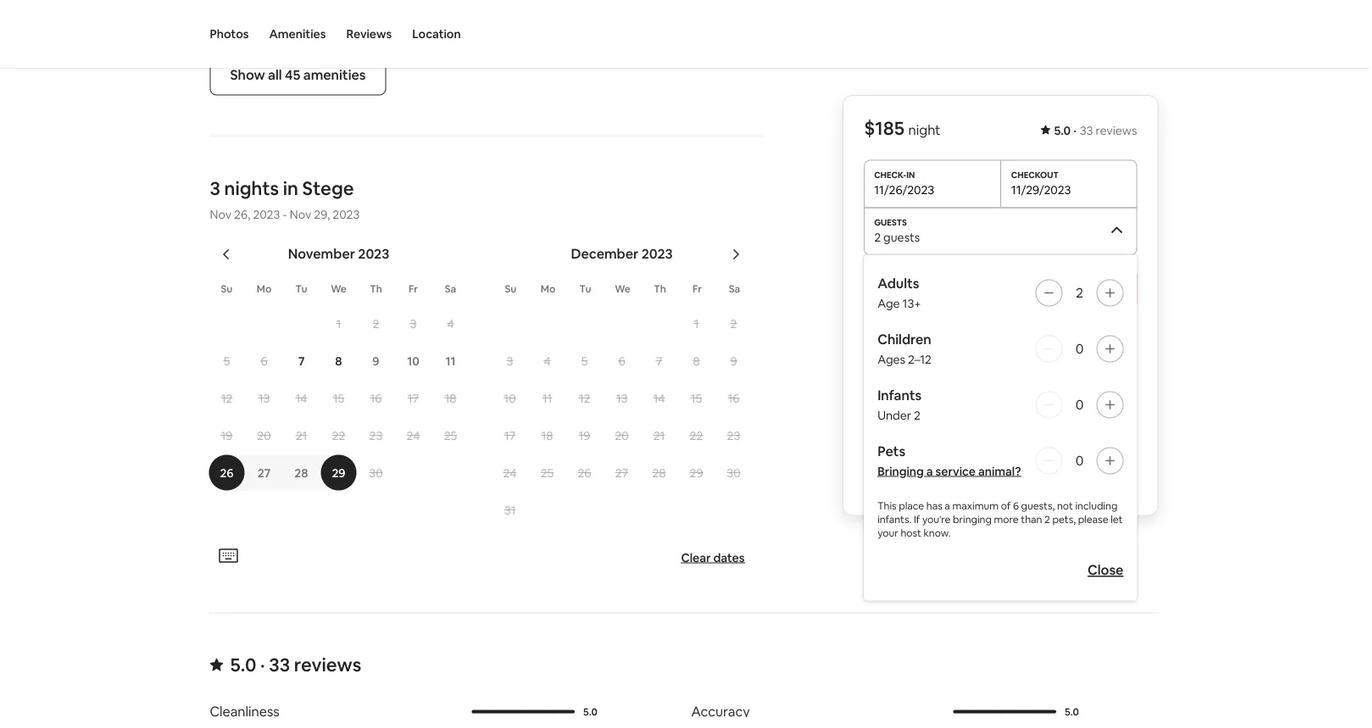Task type: describe. For each thing, give the bounding box(es) containing it.
total
[[864, 477, 896, 495]]

1 26 button from the left
[[208, 455, 245, 491]]

1 7 from the left
[[298, 353, 305, 369]]

1 vertical spatial 4
[[544, 353, 551, 369]]

december 2023
[[571, 245, 673, 263]]

2 27 button from the left
[[603, 455, 641, 491]]

1 horizontal spatial 11 button
[[529, 380, 566, 416]]

2 14 button from the left
[[641, 380, 678, 416]]

1 5 button from the left
[[208, 343, 245, 379]]

2–12
[[908, 351, 932, 367]]

29,
[[314, 207, 330, 222]]

november 2023
[[288, 245, 389, 263]]

reviews button
[[346, 0, 392, 68]]

age
[[878, 295, 900, 311]]

1 horizontal spatial 6
[[618, 353, 625, 369]]

2 19 from the left
[[579, 428, 591, 443]]

1 horizontal spatial 25 button
[[529, 455, 566, 491]]

2 13 button from the left
[[603, 380, 641, 416]]

$185 for $185 night
[[864, 116, 905, 140]]

25 for topmost the 25 button
[[444, 428, 457, 443]]

infants.
[[878, 513, 912, 526]]

1 26 from the left
[[220, 465, 234, 480]]

ages
[[878, 351, 906, 367]]

pets,
[[1053, 513, 1076, 526]]

31
[[504, 503, 516, 518]]

0 vertical spatial 17 button
[[395, 380, 432, 416]]

amenities
[[303, 66, 366, 84]]

please
[[1078, 513, 1109, 526]]

amenities button
[[269, 0, 326, 68]]

let
[[1111, 513, 1123, 526]]

animal?
[[978, 463, 1021, 479]]

2 tu from the left
[[580, 282, 591, 295]]

-
[[283, 207, 287, 222]]

$813
[[1108, 477, 1137, 495]]

0 horizontal spatial reviews
[[294, 653, 361, 677]]

1 horizontal spatial 5.0
[[1054, 123, 1071, 138]]

airbnb service fee
[[864, 419, 977, 436]]

children ages 2–12
[[878, 331, 932, 367]]

14 for 1st 14 button from right
[[653, 391, 665, 406]]

airbnb
[[864, 419, 906, 436]]

2 30 button from the left
[[715, 455, 753, 491]]

0 horizontal spatial 3 button
[[395, 306, 432, 341]]

0 horizontal spatial 11 button
[[432, 343, 469, 379]]

cleaning
[[864, 388, 919, 406]]

0 horizontal spatial 24
[[407, 428, 420, 443]]

2 28 button from the left
[[641, 455, 678, 491]]

1 16 button from the left
[[357, 380, 395, 416]]

1 horizontal spatial 17 button
[[491, 418, 529, 453]]

22 for 2nd 22 button from right
[[332, 428, 345, 443]]

night
[[909, 121, 941, 139]]

taxes
[[945, 477, 980, 495]]

0 horizontal spatial 11
[[446, 353, 456, 369]]

1 vertical spatial ·
[[260, 653, 265, 677]]

children
[[878, 331, 932, 348]]

2 6 button from the left
[[603, 343, 641, 379]]

2 guests button
[[864, 207, 1137, 255]]

0 vertical spatial 18 button
[[432, 380, 469, 416]]

10 for the bottommost 10 button
[[504, 391, 516, 406]]

0 vertical spatial 4 button
[[432, 306, 469, 341]]

1 vertical spatial 24 button
[[491, 455, 529, 491]]

1 horizontal spatial 33
[[1080, 123, 1093, 138]]

$157
[[1109, 388, 1137, 406]]

stege
[[302, 177, 354, 201]]

1 sa from the left
[[445, 282, 456, 295]]

bringing
[[953, 513, 992, 526]]

won't
[[954, 323, 985, 338]]

1 button for december 2023
[[678, 306, 715, 341]]

if
[[914, 513, 920, 526]]

all
[[268, 66, 282, 84]]

2 23 from the left
[[727, 428, 741, 443]]

1 we from the left
[[331, 282, 347, 295]]

reviews
[[346, 26, 392, 42]]

bringing a service animal? button
[[878, 463, 1021, 479]]

13+
[[903, 295, 921, 311]]

0 vertical spatial 18
[[445, 391, 457, 406]]

5 for first '5' button
[[224, 353, 230, 369]]

20 for first the 20 button from the right
[[615, 428, 629, 443]]

1 13 from the left
[[258, 391, 270, 406]]

1 button for november 2023
[[320, 306, 357, 341]]

1 6 button from the left
[[245, 343, 283, 379]]

show
[[230, 66, 265, 84]]

2 26 button from the left
[[566, 455, 603, 491]]

1 horizontal spatial 18
[[541, 428, 553, 443]]

2 th from the left
[[654, 282, 666, 295]]

0 horizontal spatial 17
[[408, 391, 419, 406]]

has
[[927, 499, 943, 512]]

under
[[878, 407, 911, 423]]

guests,
[[1021, 499, 1055, 512]]

2 23 button from the left
[[715, 418, 753, 453]]

2 7 from the left
[[656, 353, 662, 369]]

2 7 button from the left
[[641, 343, 678, 379]]

1 tu from the left
[[296, 282, 307, 295]]

0 vertical spatial 24 button
[[395, 418, 432, 453]]

photos
[[210, 26, 249, 42]]

2 inside adults group
[[1076, 284, 1084, 301]]

be
[[987, 323, 1002, 338]]

1 8 from the left
[[335, 353, 342, 369]]

of
[[1001, 499, 1011, 512]]

0 vertical spatial service
[[909, 419, 954, 436]]

0 vertical spatial ·
[[1074, 123, 1077, 138]]

location button
[[412, 0, 461, 68]]

close
[[1088, 561, 1124, 579]]

1 horizontal spatial 3 button
[[491, 343, 529, 379]]

1 30 from the left
[[369, 465, 383, 480]]

29 for first 29 button
[[332, 465, 346, 480]]

bringing
[[878, 463, 924, 479]]

a inside this place has a maximum of 6 guests, not including infants. if you're bringing more than 2 pets, please let your host know.
[[945, 499, 950, 512]]

clear dates button
[[674, 543, 752, 572]]

1 horizontal spatial fee
[[957, 419, 977, 436]]

3 nights in stege nov 26, 2023 - nov 29, 2023
[[210, 177, 360, 222]]

1 28 button from the left
[[283, 455, 320, 491]]

1 mo from the left
[[257, 282, 272, 295]]

1 29 button from the left
[[320, 455, 357, 491]]

1 9 button from the left
[[357, 343, 395, 379]]

location
[[412, 26, 461, 42]]

25 for rightmost the 25 button
[[541, 465, 554, 480]]

calendar application
[[190, 227, 1333, 543]]

0 vertical spatial 5.0 · 33 reviews
[[1054, 123, 1137, 138]]

adults age 13+
[[878, 275, 921, 311]]

you won't be charged yet
[[931, 323, 1070, 338]]

6 inside this place has a maximum of 6 guests, not including infants. if you're bringing more than 2 pets, please let your host know.
[[1013, 499, 1019, 512]]

2 22 button from the left
[[678, 418, 715, 453]]

this place has a maximum of 6 guests, not including infants. if you're bringing more than 2 pets, please let your host know.
[[878, 499, 1123, 539]]

pets
[[878, 443, 906, 460]]

27 for 2nd 27 button from left
[[615, 465, 628, 480]]

show all 45 amenities button
[[210, 55, 386, 96]]

0 vertical spatial reviews
[[1096, 123, 1137, 138]]

you're
[[922, 513, 951, 526]]

2 fr from the left
[[693, 282, 702, 295]]

11/26/2023
[[874, 182, 935, 197]]

total before taxes
[[864, 477, 980, 495]]

11/29/2023
[[1011, 182, 1071, 197]]

yet
[[1052, 323, 1070, 338]]

14 for first 14 button from the left
[[296, 391, 307, 406]]

0 horizontal spatial 5.0 · 33 reviews
[[230, 653, 361, 677]]

1 vertical spatial 10 button
[[491, 380, 529, 416]]

26,
[[234, 207, 250, 222]]

$101
[[1110, 419, 1137, 436]]

place
[[899, 499, 924, 512]]

2 30 from the left
[[727, 465, 741, 480]]

cleaning fee
[[864, 388, 942, 406]]

15 for first 15 'button' from the right
[[691, 391, 702, 406]]

pets bringing a service animal?
[[878, 443, 1021, 479]]

0 vertical spatial 25 button
[[432, 418, 469, 453]]

1 20 button from the left
[[245, 418, 283, 453]]

2 16 button from the left
[[715, 380, 753, 416]]

more
[[994, 513, 1019, 526]]

1 vertical spatial 24
[[503, 465, 517, 480]]

dates
[[713, 550, 745, 565]]

not
[[1057, 499, 1073, 512]]

1 19 button from the left
[[208, 418, 245, 453]]

your
[[878, 526, 899, 539]]

$185 x 3 nights
[[864, 358, 955, 375]]

2 16 from the left
[[728, 391, 740, 406]]

1 for december 2023
[[694, 316, 699, 331]]

service inside pets bringing a service animal?
[[936, 463, 976, 479]]

1 12 button from the left
[[208, 380, 245, 416]]

infants under 2
[[878, 387, 922, 423]]

$185 for $185 x 3 nights
[[864, 358, 893, 375]]

1 vertical spatial nights
[[917, 358, 955, 375]]



Task type: vqa. For each thing, say whether or not it's contained in the screenshot.


Task type: locate. For each thing, give the bounding box(es) containing it.
0 horizontal spatial 33
[[269, 653, 290, 677]]

0 horizontal spatial 23
[[369, 428, 383, 443]]

1 21 button from the left
[[283, 418, 320, 453]]

1 horizontal spatial 8
[[693, 353, 700, 369]]

13 button
[[245, 380, 283, 416], [603, 380, 641, 416]]

1 vertical spatial 17 button
[[491, 418, 529, 453]]

we down december 2023
[[615, 282, 631, 295]]

we down november 2023 at the left top of the page
[[331, 282, 347, 295]]

1 horizontal spatial 13 button
[[603, 380, 641, 416]]

$185 x 3 nights button
[[864, 358, 955, 375]]

1 1 from the left
[[336, 316, 341, 331]]

1 horizontal spatial 30
[[727, 465, 741, 480]]

we
[[331, 282, 347, 295], [615, 282, 631, 295]]

0 horizontal spatial 16
[[370, 391, 382, 406]]

2 19 button from the left
[[566, 418, 603, 453]]

1 su from the left
[[221, 282, 233, 295]]

tu down december
[[580, 282, 591, 295]]

2 9 button from the left
[[715, 343, 753, 379]]

0 for infants
[[1076, 396, 1084, 413]]

0 horizontal spatial mo
[[257, 282, 272, 295]]

th down november 2023 at the left top of the page
[[370, 282, 382, 295]]

1 horizontal spatial nov
[[290, 207, 311, 222]]

1 nov from the left
[[210, 207, 231, 222]]

8 button
[[320, 343, 357, 379], [678, 343, 715, 379]]

1 16 from the left
[[370, 391, 382, 406]]

1 30 button from the left
[[357, 455, 395, 491]]

you
[[931, 323, 952, 338]]

1 horizontal spatial 22
[[690, 428, 703, 443]]

2 21 button from the left
[[641, 418, 678, 453]]

0 inside children group
[[1076, 340, 1084, 357]]

1 horizontal spatial 22 button
[[678, 418, 715, 453]]

1 horizontal spatial 16
[[728, 391, 740, 406]]

0 horizontal spatial we
[[331, 282, 347, 295]]

2 15 from the left
[[691, 391, 702, 406]]

2 28 from the left
[[652, 465, 666, 480]]

0 horizontal spatial 26
[[220, 465, 234, 480]]

2 button for december 2023
[[715, 306, 753, 341]]

2 horizontal spatial 6
[[1013, 499, 1019, 512]]

adults
[[878, 275, 919, 292]]

tu
[[296, 282, 307, 295], [580, 282, 591, 295]]

1 horizontal spatial 25
[[541, 465, 554, 480]]

5 for 2nd '5' button from the left
[[581, 353, 588, 369]]

1 horizontal spatial 26
[[578, 465, 591, 480]]

2 29 button from the left
[[678, 455, 715, 491]]

0 vertical spatial fee
[[922, 388, 942, 406]]

adults group
[[878, 275, 1124, 311]]

cleaning fee button
[[864, 388, 942, 406]]

1 horizontal spatial 17
[[504, 428, 516, 443]]

1 horizontal spatial 11
[[542, 391, 552, 406]]

1 15 button from the left
[[320, 380, 357, 416]]

0 horizontal spatial 5 button
[[208, 343, 245, 379]]

0 horizontal spatial fr
[[409, 282, 418, 295]]

4 button
[[432, 306, 469, 341], [529, 343, 566, 379]]

close button
[[1079, 553, 1132, 587]]

1 21 from the left
[[296, 428, 307, 443]]

host
[[901, 526, 922, 539]]

1 th from the left
[[370, 282, 382, 295]]

1 horizontal spatial 5.0 · 33 reviews
[[1054, 123, 1137, 138]]

0 horizontal spatial sa
[[445, 282, 456, 295]]

1 horizontal spatial 20 button
[[603, 418, 641, 453]]

2 inside this place has a maximum of 6 guests, not including infants. if you're bringing more than 2 pets, please let your host know.
[[1045, 513, 1050, 526]]

1 20 from the left
[[257, 428, 271, 443]]

16 button
[[357, 380, 395, 416], [715, 380, 753, 416]]

0 for pets
[[1076, 452, 1084, 469]]

7
[[298, 353, 305, 369], [656, 353, 662, 369]]

26
[[220, 465, 234, 480], [578, 465, 591, 480]]

17
[[408, 391, 419, 406], [504, 428, 516, 443]]

1 horizontal spatial 1 button
[[678, 306, 715, 341]]

2 22 from the left
[[690, 428, 703, 443]]

15 for second 15 'button' from the right
[[333, 391, 344, 406]]

pets group
[[878, 443, 1124, 479]]

29 for 1st 29 button from the right
[[690, 465, 703, 480]]

1 horizontal spatial 27 button
[[603, 455, 641, 491]]

2 su from the left
[[505, 282, 517, 295]]

0 horizontal spatial 15 button
[[320, 380, 357, 416]]

0 horizontal spatial 23 button
[[357, 418, 395, 453]]

photos button
[[210, 0, 249, 68]]

21 button
[[283, 418, 320, 453], [641, 418, 678, 453]]

0 horizontal spatial 8 button
[[320, 343, 357, 379]]

2 27 from the left
[[615, 465, 628, 480]]

3 0 from the top
[[1076, 452, 1084, 469]]

2 sa from the left
[[729, 282, 740, 295]]

than
[[1021, 513, 1042, 526]]

3 button
[[395, 306, 432, 341], [491, 343, 529, 379]]

12
[[221, 391, 233, 406], [579, 391, 590, 406]]

12 for 2nd 12 button from the right
[[221, 391, 233, 406]]

14
[[296, 391, 307, 406], [653, 391, 665, 406]]

1 horizontal spatial 24 button
[[491, 455, 529, 491]]

10 for 10 button to the left
[[407, 353, 420, 369]]

1 fr from the left
[[409, 282, 418, 295]]

27 for first 27 button
[[258, 465, 271, 480]]

0 vertical spatial $185
[[864, 116, 905, 140]]

1 vertical spatial 11 button
[[529, 380, 566, 416]]

1 horizontal spatial th
[[654, 282, 666, 295]]

including
[[1075, 499, 1118, 512]]

18
[[445, 391, 457, 406], [541, 428, 553, 443]]

1 27 from the left
[[258, 465, 271, 480]]

$185 left x at the right of page
[[864, 358, 893, 375]]

1 for november 2023
[[336, 316, 341, 331]]

1 14 button from the left
[[283, 380, 320, 416]]

0 horizontal spatial 18 button
[[432, 380, 469, 416]]

1 horizontal spatial 28 button
[[641, 455, 678, 491]]

2 2 button from the left
[[715, 306, 753, 341]]

2 inside popup button
[[874, 229, 881, 245]]

1 vertical spatial 5.0
[[230, 653, 256, 677]]

2 20 from the left
[[615, 428, 629, 443]]

25 button
[[432, 418, 469, 453], [529, 455, 566, 491]]

0 inside pets group
[[1076, 452, 1084, 469]]

0 horizontal spatial 19
[[221, 428, 233, 443]]

19
[[221, 428, 233, 443], [579, 428, 591, 443]]

2
[[874, 229, 881, 245], [1076, 284, 1084, 301], [373, 316, 379, 331], [731, 316, 737, 331], [914, 407, 921, 423], [1045, 513, 1050, 526]]

21 for first 21 button from the right
[[653, 428, 665, 443]]

21 for first 21 button from the left
[[296, 428, 307, 443]]

1 horizontal spatial fr
[[693, 282, 702, 295]]

28 for 2nd 28 button from left
[[652, 465, 666, 480]]

0 horizontal spatial 25 button
[[432, 418, 469, 453]]

21
[[296, 428, 307, 443], [653, 428, 665, 443]]

children group
[[878, 331, 1124, 367]]

0 for children
[[1076, 340, 1084, 357]]

0 horizontal spatial 10
[[407, 353, 420, 369]]

1 horizontal spatial 15 button
[[678, 380, 715, 416]]

2 mo from the left
[[541, 282, 556, 295]]

7 button
[[283, 343, 320, 379], [641, 343, 678, 379]]

0 horizontal spatial 6
[[261, 353, 268, 369]]

5
[[224, 353, 230, 369], [581, 353, 588, 369]]

amenities
[[269, 26, 326, 42]]

$555
[[1107, 358, 1137, 375]]

airbnb service fee button
[[864, 419, 977, 436]]

10 button
[[395, 343, 432, 379], [491, 380, 529, 416]]

in
[[283, 177, 298, 201]]

0 vertical spatial 11
[[446, 353, 456, 369]]

know.
[[924, 526, 951, 539]]

22 for first 22 button from the right
[[690, 428, 703, 443]]

1 vertical spatial 33
[[269, 653, 290, 677]]

1 23 from the left
[[369, 428, 383, 443]]

1 15 from the left
[[333, 391, 344, 406]]

29 button
[[320, 455, 357, 491], [678, 455, 715, 491]]

1 vertical spatial service
[[936, 463, 976, 479]]

charged
[[1004, 323, 1050, 338]]

1 button
[[320, 306, 357, 341], [678, 306, 715, 341]]

nights inside 3 nights in stege nov 26, 2023 - nov 29, 2023
[[224, 177, 279, 201]]

45
[[285, 66, 300, 84]]

14 button
[[283, 380, 320, 416], [641, 380, 678, 416]]

0 horizontal spatial 12
[[221, 391, 233, 406]]

28 for 2nd 28 button from the right
[[295, 465, 308, 480]]

0 inside the infants group
[[1076, 396, 1084, 413]]

2 nov from the left
[[290, 207, 311, 222]]

5.0 out of 5.0 image
[[472, 710, 575, 714], [472, 710, 575, 714], [953, 710, 1056, 714], [953, 710, 1056, 714]]

12 for 1st 12 button from right
[[579, 391, 590, 406]]

22
[[332, 428, 345, 443], [690, 428, 703, 443]]

1 horizontal spatial 12
[[579, 391, 590, 406]]

1 horizontal spatial 23 button
[[715, 418, 753, 453]]

1 vertical spatial 25
[[541, 465, 554, 480]]

2023 right november
[[358, 245, 389, 263]]

tu down november
[[296, 282, 307, 295]]

1 8 button from the left
[[320, 343, 357, 379]]

2023 left -
[[253, 207, 280, 222]]

1 horizontal spatial 5
[[581, 353, 588, 369]]

mo
[[257, 282, 272, 295], [541, 282, 556, 295]]

30 button
[[357, 455, 395, 491], [715, 455, 753, 491]]

2 26 from the left
[[578, 465, 591, 480]]

2 12 button from the left
[[566, 380, 603, 416]]

december
[[571, 245, 639, 263]]

$185
[[864, 116, 905, 140], [864, 358, 893, 375]]

6
[[261, 353, 268, 369], [618, 353, 625, 369], [1013, 499, 1019, 512]]

2 guests
[[874, 229, 920, 245]]

2 5 button from the left
[[566, 343, 603, 379]]

1 14 from the left
[[296, 391, 307, 406]]

clear dates
[[681, 550, 745, 565]]

nov left 26, in the left of the page
[[210, 207, 231, 222]]

2 29 from the left
[[690, 465, 703, 480]]

2 1 from the left
[[694, 316, 699, 331]]

1 horizontal spatial 20
[[615, 428, 629, 443]]

0 horizontal spatial 7 button
[[283, 343, 320, 379]]

1 horizontal spatial 7 button
[[641, 343, 678, 379]]

1 horizontal spatial 21
[[653, 428, 665, 443]]

18 button
[[432, 380, 469, 416], [529, 418, 566, 453]]

show all 45 amenities
[[230, 66, 366, 84]]

1 horizontal spatial sa
[[729, 282, 740, 295]]

this
[[878, 499, 897, 512]]

nights up 26, in the left of the page
[[224, 177, 279, 201]]

0 horizontal spatial 29 button
[[320, 455, 357, 491]]

1 19 from the left
[[221, 428, 233, 443]]

1 27 button from the left
[[245, 455, 283, 491]]

1 2 button from the left
[[357, 306, 395, 341]]

1 9 from the left
[[373, 353, 380, 369]]

9
[[373, 353, 380, 369], [730, 353, 737, 369]]

1 horizontal spatial 4
[[544, 353, 551, 369]]

2 13 from the left
[[616, 391, 628, 406]]

20
[[257, 428, 271, 443], [615, 428, 629, 443]]

2 12 from the left
[[579, 391, 590, 406]]

2 21 from the left
[[653, 428, 665, 443]]

1 horizontal spatial 16 button
[[715, 380, 753, 416]]

0 horizontal spatial 29
[[332, 465, 346, 480]]

2 8 from the left
[[693, 353, 700, 369]]

0 horizontal spatial nov
[[210, 207, 231, 222]]

29
[[332, 465, 346, 480], [690, 465, 703, 480]]

$185 left night
[[864, 116, 905, 140]]

0 horizontal spatial 25
[[444, 428, 457, 443]]

before
[[899, 477, 942, 495]]

2 we from the left
[[615, 282, 631, 295]]

fee up pets bringing a service animal?
[[957, 419, 977, 436]]

2 0 from the top
[[1076, 396, 1084, 413]]

x
[[896, 358, 903, 375]]

2 14 from the left
[[653, 391, 665, 406]]

2023 right december
[[642, 245, 673, 263]]

infants group
[[878, 387, 1124, 423]]

0 vertical spatial 25
[[444, 428, 457, 443]]

1 vertical spatial 17
[[504, 428, 516, 443]]

1 29 from the left
[[332, 465, 346, 480]]

1 horizontal spatial 2 button
[[715, 306, 753, 341]]

22 button
[[320, 418, 357, 453], [678, 418, 715, 453]]

0 horizontal spatial su
[[221, 282, 233, 295]]

0 vertical spatial 4
[[447, 316, 454, 331]]

1 22 from the left
[[332, 428, 345, 443]]

26 button
[[208, 455, 245, 491], [566, 455, 603, 491]]

3 inside 3 nights in stege nov 26, 2023 - nov 29, 2023
[[210, 177, 220, 201]]

1 horizontal spatial 29
[[690, 465, 703, 480]]

1 7 button from the left
[[283, 343, 320, 379]]

fee
[[922, 388, 942, 406], [957, 419, 977, 436]]

nov right -
[[290, 207, 311, 222]]

2 1 button from the left
[[678, 306, 715, 341]]

6 button
[[245, 343, 283, 379], [603, 343, 641, 379]]

0 horizontal spatial fee
[[922, 388, 942, 406]]

2 $185 from the top
[[864, 358, 893, 375]]

27
[[258, 465, 271, 480], [615, 465, 628, 480]]

1 $185 from the top
[[864, 116, 905, 140]]

1 5 from the left
[[224, 353, 230, 369]]

nights right x at the right of page
[[917, 358, 955, 375]]

clear
[[681, 550, 711, 565]]

fee right infants
[[922, 388, 942, 406]]

1 vertical spatial 0
[[1076, 396, 1084, 413]]

a inside pets bringing a service animal?
[[927, 463, 933, 479]]

0 vertical spatial 10 button
[[395, 343, 432, 379]]

2 15 button from the left
[[678, 380, 715, 416]]

1 vertical spatial 25 button
[[529, 455, 566, 491]]

0 horizontal spatial 21 button
[[283, 418, 320, 453]]

a right bringing
[[927, 463, 933, 479]]

1 1 button from the left
[[320, 306, 357, 341]]

1 vertical spatial 4 button
[[529, 343, 566, 379]]

1 12 from the left
[[221, 391, 233, 406]]

infants
[[878, 387, 922, 404]]

november
[[288, 245, 355, 263]]

1 horizontal spatial 10 button
[[491, 380, 529, 416]]

1 horizontal spatial 23
[[727, 428, 741, 443]]

1 13 button from the left
[[245, 380, 283, 416]]

2 inside infants under 2
[[914, 407, 921, 423]]

$185 night
[[864, 116, 941, 140]]

th down december 2023
[[654, 282, 666, 295]]

31 button
[[491, 492, 529, 528]]

2 button for november 2023
[[357, 306, 395, 341]]

0 horizontal spatial 10 button
[[395, 343, 432, 379]]

1 horizontal spatial 29 button
[[678, 455, 715, 491]]

2 8 button from the left
[[678, 343, 715, 379]]

2 9 from the left
[[730, 353, 737, 369]]

2023 right the 29,
[[333, 207, 360, 222]]

1 vertical spatial 18 button
[[529, 418, 566, 453]]

1 horizontal spatial 26 button
[[566, 455, 603, 491]]

4
[[447, 316, 454, 331], [544, 353, 551, 369]]

20 for first the 20 button
[[257, 428, 271, 443]]

0 horizontal spatial 8
[[335, 353, 342, 369]]

1 28 from the left
[[295, 465, 308, 480]]

2 5 from the left
[[581, 353, 588, 369]]

1 vertical spatial a
[[945, 499, 950, 512]]

1 23 button from the left
[[357, 418, 395, 453]]

maximum
[[953, 499, 999, 512]]

1 22 button from the left
[[320, 418, 357, 453]]

0 horizontal spatial 9
[[373, 353, 380, 369]]

15 button
[[320, 380, 357, 416], [678, 380, 715, 416]]

5.0
[[1054, 123, 1071, 138], [230, 653, 256, 677]]

0 vertical spatial 3 button
[[395, 306, 432, 341]]

0 horizontal spatial 1 button
[[320, 306, 357, 341]]

0 horizontal spatial 30 button
[[357, 455, 395, 491]]

2 20 button from the left
[[603, 418, 641, 453]]

23
[[369, 428, 383, 443], [727, 428, 741, 443]]

guests
[[884, 229, 920, 245]]

a right has
[[945, 499, 950, 512]]



